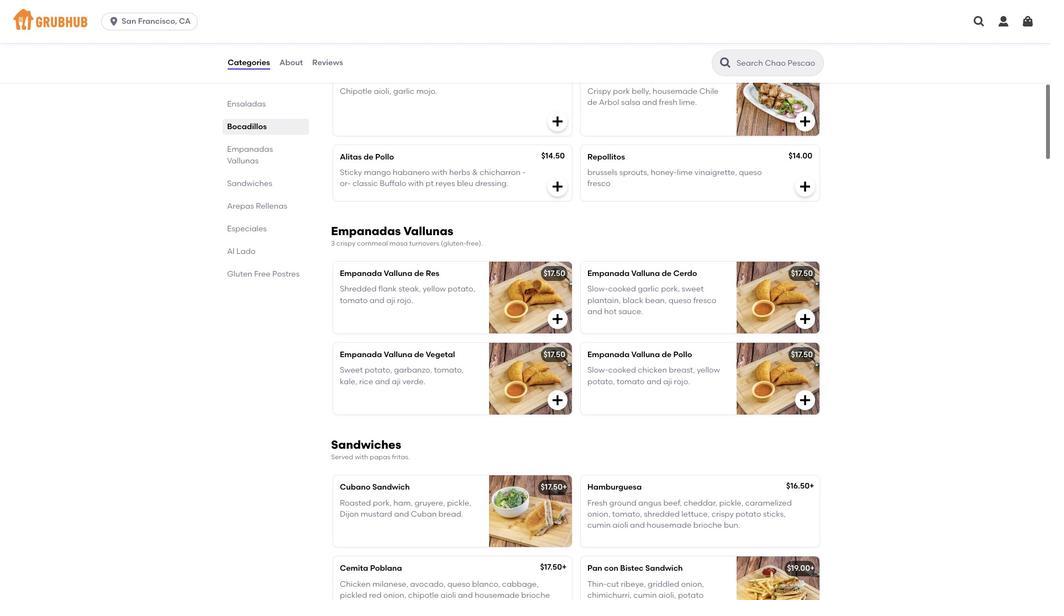 Task type: vqa. For each thing, say whether or not it's contained in the screenshot.
leftmost black
yes



Task type: locate. For each thing, give the bounding box(es) containing it.
1 vertical spatial slow-
[[588, 366, 608, 376]]

with left papas
[[355, 454, 368, 462]]

and down angus
[[630, 521, 645, 531]]

1 vertical spatial sweet
[[340, 366, 363, 376]]

cumin down 'fresh' on the bottom right of the page
[[588, 521, 611, 531]]

slow-
[[588, 285, 608, 294], [588, 366, 608, 376]]

lime left vinaigrette,
[[677, 168, 693, 177]]

0 horizontal spatial sandwiches
[[227, 179, 272, 188]]

sandwich
[[372, 483, 410, 493], [646, 565, 683, 574]]

$17.50 for slow-cooked garlic pork, sweet plantain, black bean, queso fresco and hot sauce.
[[791, 269, 813, 279]]

cooked inside slow-cooked garlic pork, sweet plantain, black bean, queso fresco and hot sauce.
[[608, 285, 636, 294]]

aioli down avocado,
[[441, 591, 456, 601]]

svg image
[[108, 16, 119, 27], [551, 34, 564, 47], [799, 34, 812, 47], [551, 115, 564, 128], [799, 180, 812, 193], [799, 394, 812, 407]]

1 horizontal spatial crispy
[[588, 87, 611, 96]]

with up reyes
[[432, 168, 447, 177]]

valluna for steak,
[[384, 269, 412, 279]]

aioli,
[[374, 87, 391, 96], [659, 591, 676, 601]]

pork,
[[661, 285, 680, 294], [373, 499, 392, 508]]

fresco down sweet
[[693, 296, 717, 305]]

pickle, inside fresh ground angus beef, cheddar, pickle, caramelized onion, tomato, shredded lettuce, crispy potato sticks, cumin aioli and housemade brioche bun.
[[719, 499, 744, 508]]

pork
[[613, 87, 630, 96]]

onion,
[[588, 510, 611, 520], [681, 580, 704, 590], [383, 591, 406, 601]]

2 pickle, from the left
[[719, 499, 744, 508]]

sandwiches inside sandwiches served with papas fritas.
[[331, 438, 401, 452]]

onion, down milanese,
[[383, 591, 406, 601]]

1 horizontal spatial tomato,
[[612, 510, 642, 520]]

fresco down brussels
[[588, 179, 611, 189]]

$17.50 +
[[541, 483, 567, 493], [540, 563, 567, 573]]

arbol
[[599, 98, 619, 107]]

empanada
[[340, 269, 382, 279], [588, 269, 630, 279], [340, 350, 382, 360], [588, 350, 630, 360]]

free.
[[428, 33, 444, 42], [615, 33, 631, 42]]

empanada up the hot
[[588, 269, 630, 279]]

0 vertical spatial slow-
[[588, 285, 608, 294]]

0 vertical spatial tomato,
[[434, 366, 464, 376]]

housemade down 'blanco,'
[[475, 591, 520, 601]]

1 horizontal spatial onion,
[[588, 510, 611, 520]]

2 horizontal spatial fresco
[[742, 22, 765, 31]]

plantain, up the hot
[[588, 296, 621, 305]]

0 vertical spatial vallunas
[[227, 156, 259, 166]]

queso down sweet
[[669, 296, 692, 305]]

crispy up arbol
[[588, 87, 611, 96]]

papas
[[370, 454, 391, 462]]

1 gluten- from the left
[[401, 33, 428, 42]]

1 vertical spatial empanadas
[[331, 224, 401, 238]]

0 horizontal spatial crispy
[[337, 240, 356, 247]]

vallunas
[[227, 156, 259, 166], [404, 224, 453, 238]]

sweet inside sweet potato, garbanzo, tomato, kale, rice and aji verde.
[[340, 366, 363, 376]]

thin-
[[588, 580, 607, 590]]

and down 'blanco,'
[[458, 591, 473, 601]]

free. up 'pork' on the top right
[[615, 33, 631, 42]]

housemade inside fresh ground angus beef, cheddar, pickle, caramelized onion, tomato, shredded lettuce, crispy potato sticks, cumin aioli and housemade brioche bun.
[[647, 521, 692, 531]]

1 vertical spatial fresco
[[588, 179, 611, 189]]

valluna up chicken
[[632, 350, 660, 360]]

colombian-style chicharron image
[[737, 64, 820, 136]]

sandwiches up arepas rellenas
[[227, 179, 272, 188]]

empanada valluna de cerdo
[[588, 269, 697, 279]]

aji left verde.
[[392, 377, 401, 387]]

potato, up rice
[[365, 366, 392, 376]]

aji down flank
[[386, 296, 395, 305]]

empanadas inside the empanadas vallunas 3 crispy cornmeal masa turnovers (gluten-free).
[[331, 224, 401, 238]]

chicken milanese, avocado, queso blanco, cabbage, pickled red onion, chipotle aioli and housemade brioch
[[340, 580, 550, 601]]

1 vertical spatial vallunas
[[404, 224, 453, 238]]

1 horizontal spatial aioli,
[[659, 591, 676, 601]]

1 vertical spatial lime
[[677, 168, 693, 177]]

plantain, inside crispy green plantain, lime salt, avocado-pistachio salsa verde and gluten-free.
[[389, 22, 423, 31]]

and up search chao pescao search field on the right top of the page
[[767, 22, 782, 31]]

0 vertical spatial lime
[[424, 22, 440, 31]]

housemade
[[653, 87, 698, 96], [647, 521, 692, 531], [475, 591, 520, 601]]

salsa inside crispy pork belly, housemade chile de arbol salsa and fresh lime.
[[621, 98, 641, 107]]

1 horizontal spatial with
[[408, 179, 424, 189]]

1 horizontal spatial tomato
[[617, 377, 645, 387]]

crispy up verde
[[340, 22, 364, 31]]

main navigation navigation
[[0, 0, 1051, 43]]

0 horizontal spatial onion,
[[383, 591, 406, 601]]

cooked up sauce.
[[608, 285, 636, 294]]

1 horizontal spatial empanadas
[[331, 224, 401, 238]]

1 horizontal spatial sweet
[[588, 22, 611, 31]]

0 horizontal spatial lime
[[424, 22, 440, 31]]

1 vertical spatial crispy
[[712, 510, 734, 520]]

lime for plantain,
[[424, 22, 440, 31]]

chicharron
[[480, 168, 521, 177]]

aioli, inside button
[[374, 87, 391, 96]]

potato, inside sweet potato, garbanzo, tomato, kale, rice and aji verde.
[[365, 366, 392, 376]]

brioche
[[694, 521, 722, 531]]

ca
[[179, 17, 191, 26]]

crispy green plantain, lime salt, avocado-pistachio salsa verde and gluten-free. button
[[333, 0, 572, 55]]

1 vertical spatial potato,
[[365, 366, 392, 376]]

2 vertical spatial potato,
[[588, 377, 615, 387]]

aji down breast,
[[663, 377, 672, 387]]

0 horizontal spatial vallunas
[[227, 156, 259, 166]]

yellow inside slow-cooked chicken breast, yellow potato, tomato and aji rojo.
[[697, 366, 720, 376]]

0 horizontal spatial potato,
[[365, 366, 392, 376]]

rojo. down breast,
[[674, 377, 690, 387]]

2 gluten- from the left
[[588, 33, 615, 42]]

0 horizontal spatial with
[[355, 454, 368, 462]]

slow- down empanada valluna de pollo on the bottom
[[588, 366, 608, 376]]

1 horizontal spatial potato,
[[448, 285, 475, 294]]

verde
[[361, 33, 382, 42]]

aioli down ground
[[613, 521, 628, 531]]

0 horizontal spatial fresco
[[588, 179, 611, 189]]

queso inside slow-cooked garlic pork, sweet plantain, black bean, queso fresco and hot sauce.
[[669, 296, 692, 305]]

empanadas vallunas
[[227, 145, 273, 166]]

tomato down chicken
[[617, 377, 645, 387]]

empanadas up 'cornmeal'
[[331, 224, 401, 238]]

and down chicken
[[647, 377, 662, 387]]

alitas de pollo
[[340, 152, 394, 162]]

0 horizontal spatial yellow
[[423, 285, 446, 294]]

$19.00
[[787, 565, 810, 574]]

sandwiches for sandwiches served with papas fritas.
[[331, 438, 401, 452]]

aioli, right the chipotle
[[374, 87, 391, 96]]

onion, right griddled
[[681, 580, 704, 590]]

pickle, up potato
[[719, 499, 744, 508]]

slow- inside slow-cooked chicken breast, yellow potato, tomato and aji rojo.
[[588, 366, 608, 376]]

pollo up breast,
[[674, 350, 692, 360]]

0 horizontal spatial gluten-
[[401, 33, 428, 42]]

2 vertical spatial onion,
[[383, 591, 406, 601]]

Search Chao Pescao search field
[[736, 58, 820, 69]]

chipotle
[[340, 87, 372, 96]]

salsa
[[340, 33, 359, 42], [621, 98, 641, 107]]

0 vertical spatial onion,
[[588, 510, 611, 520]]

potato, down (gluten-
[[448, 285, 475, 294]]

1 horizontal spatial yellow
[[697, 366, 720, 376]]

tomato
[[340, 296, 368, 305], [617, 377, 645, 387]]

vallunas up turnovers
[[404, 224, 453, 238]]

1 vertical spatial crispy
[[588, 87, 611, 96]]

fresco for sweet plantain, black bean puree, queso fresco and gluten-free.
[[742, 22, 765, 31]]

fresh
[[588, 499, 608, 508]]

kale,
[[340, 377, 357, 387]]

tomato,
[[434, 366, 464, 376], [612, 510, 642, 520]]

cooked inside slow-cooked chicken breast, yellow potato, tomato and aji rojo.
[[608, 366, 636, 376]]

2 slow- from the top
[[588, 366, 608, 376]]

and down green
[[384, 33, 399, 42]]

pork, up mustard
[[373, 499, 392, 508]]

and left the hot
[[588, 307, 602, 317]]

queso right 'puree,'
[[717, 22, 740, 31]]

lime left 'salt,'
[[424, 22, 440, 31]]

free. inside sweet plantain, black bean puree, queso fresco and gluten-free.
[[615, 33, 631, 42]]

slow- up the hot
[[588, 285, 608, 294]]

valluna for garbanzo,
[[384, 350, 412, 360]]

valluna up flank
[[384, 269, 412, 279]]

free. down 'salt,'
[[428, 33, 444, 42]]

0 horizontal spatial empanadas
[[227, 145, 273, 154]]

2 vertical spatial housemade
[[475, 591, 520, 601]]

aji inside shredded flank steak, yellow potato, tomato and aji rojo.
[[386, 296, 395, 305]]

and down belly,
[[642, 98, 657, 107]]

0 horizontal spatial sandwich
[[372, 483, 410, 493]]

1 horizontal spatial fresco
[[693, 296, 717, 305]]

avocado-
[[459, 22, 496, 31]]

yellow down res
[[423, 285, 446, 294]]

potato,
[[448, 285, 475, 294], [365, 366, 392, 376], [588, 377, 615, 387]]

cooked down empanada valluna de pollo on the bottom
[[608, 366, 636, 376]]

de left res
[[414, 269, 424, 279]]

avocado,
[[410, 580, 446, 590]]

cooked for black
[[608, 285, 636, 294]]

1 vertical spatial housemade
[[647, 521, 692, 531]]

de up chicken
[[662, 350, 672, 360]]

fresco up search chao pescao search field on the right top of the page
[[742, 22, 765, 31]]

sandwich up griddled
[[646, 565, 683, 574]]

and inside crispy green plantain, lime salt, avocado-pistachio salsa verde and gluten-free.
[[384, 33, 399, 42]]

turnovers
[[409, 240, 439, 247]]

rojo. down the steak,
[[397, 296, 413, 305]]

crispy for crispy green plantain, lime salt, avocado-pistachio salsa verde and gluten-free.
[[340, 22, 364, 31]]

and right rice
[[375, 377, 390, 387]]

aioli inside fresh ground angus beef, cheddar, pickle, caramelized onion, tomato, shredded lettuce, crispy potato sticks, cumin aioli and housemade brioche bun.
[[613, 521, 628, 531]]

crispy inside fresh ground angus beef, cheddar, pickle, caramelized onion, tomato, shredded lettuce, crispy potato sticks, cumin aioli and housemade brioche bun.
[[712, 510, 734, 520]]

1 horizontal spatial crispy
[[712, 510, 734, 520]]

0 horizontal spatial tomato,
[[434, 366, 464, 376]]

1 vertical spatial aioli,
[[659, 591, 676, 601]]

cumin inside fresh ground angus beef, cheddar, pickle, caramelized onion, tomato, shredded lettuce, crispy potato sticks, cumin aioli and housemade brioche bun.
[[588, 521, 611, 531]]

valluna up sweet potato, garbanzo, tomato, kale, rice and aji verde.
[[384, 350, 412, 360]]

fresco
[[742, 22, 765, 31], [588, 179, 611, 189], [693, 296, 717, 305]]

potato
[[736, 510, 761, 520]]

1 horizontal spatial aioli
[[613, 521, 628, 531]]

crispy up the bun.
[[712, 510, 734, 520]]

vallunas for empanadas vallunas 3 crispy cornmeal masa turnovers (gluten-free).
[[404, 224, 453, 238]]

rojo. inside shredded flank steak, yellow potato, tomato and aji rojo.
[[397, 296, 413, 305]]

empanada up shredded
[[340, 269, 382, 279]]

crispy inside crispy green plantain, lime salt, avocado-pistachio salsa verde and gluten-free.
[[340, 22, 364, 31]]

empanada for empanada valluna de res
[[340, 269, 382, 279]]

crispy inside crispy pork belly, housemade chile de arbol salsa and fresh lime.
[[588, 87, 611, 96]]

yellow inside shredded flank steak, yellow potato, tomato and aji rojo.
[[423, 285, 446, 294]]

1 vertical spatial tomato,
[[612, 510, 642, 520]]

$17.50
[[544, 269, 565, 279], [791, 269, 813, 279], [544, 350, 565, 360], [791, 350, 813, 360], [541, 483, 563, 493], [540, 563, 562, 573]]

0 vertical spatial empanadas
[[227, 145, 273, 154]]

1 vertical spatial tomato
[[617, 377, 645, 387]]

empanada for empanada valluna de pollo
[[588, 350, 630, 360]]

1 horizontal spatial lime
[[677, 168, 693, 177]]

valluna up slow-cooked garlic pork, sweet plantain, black bean, queso fresco and hot sauce.
[[632, 269, 660, 279]]

slow- inside slow-cooked garlic pork, sweet plantain, black bean, queso fresco and hot sauce.
[[588, 285, 608, 294]]

1 vertical spatial yellow
[[697, 366, 720, 376]]

slow- for slow-cooked garlic pork, sweet plantain, black bean, queso fresco and hot sauce.
[[588, 285, 608, 294]]

vallunas inside the empanadas vallunas 3 crispy cornmeal masa turnovers (gluten-free).
[[404, 224, 453, 238]]

lime inside brussels sprouts, honey-lime vinaigrette, queso fresco
[[677, 168, 693, 177]]

potato, down empanada valluna de pollo on the bottom
[[588, 377, 615, 387]]

vallunas down bocadillos
[[227, 156, 259, 166]]

with down habanero
[[408, 179, 424, 189]]

chipotle aioli, garlic mojo.
[[340, 87, 437, 96]]

2 free. from the left
[[615, 33, 631, 42]]

san
[[122, 17, 136, 26]]

0 vertical spatial pork,
[[661, 285, 680, 294]]

arepas rellenas
[[227, 202, 287, 211]]

de for empanada valluna de cerdo
[[662, 269, 672, 279]]

1 horizontal spatial cumin
[[634, 591, 657, 601]]

plantain, inside slow-cooked garlic pork, sweet plantain, black bean, queso fresco and hot sauce.
[[588, 296, 621, 305]]

housemade inside crispy pork belly, housemade chile de arbol salsa and fresh lime.
[[653, 87, 698, 96]]

beef,
[[664, 499, 682, 508]]

plantain, left "bean"
[[612, 22, 646, 31]]

0 horizontal spatial rojo.
[[397, 296, 413, 305]]

flank
[[378, 285, 397, 294]]

0 vertical spatial black
[[648, 22, 668, 31]]

2 cooked from the top
[[608, 366, 636, 376]]

cheddar,
[[684, 499, 718, 508]]

garlic for aioli,
[[393, 87, 415, 96]]

1 pickle, from the left
[[447, 499, 471, 508]]

0 vertical spatial sandwich
[[372, 483, 410, 493]]

pollo up mango
[[375, 152, 394, 162]]

tomato down shredded
[[340, 296, 368, 305]]

griddled
[[648, 580, 679, 590]]

0 vertical spatial sandwiches
[[227, 179, 272, 188]]

0 vertical spatial cumin
[[588, 521, 611, 531]]

1 free. from the left
[[428, 33, 444, 42]]

tomato, down vegetal
[[434, 366, 464, 376]]

reyes
[[436, 179, 455, 189]]

thin-cut ribeye, griddled onion, chimichurri, cumin aioli, potat
[[588, 580, 704, 601]]

empanada up rice
[[340, 350, 382, 360]]

and inside crispy pork belly, housemade chile de arbol salsa and fresh lime.
[[642, 98, 657, 107]]

queso inside sweet plantain, black bean puree, queso fresco and gluten-free.
[[717, 22, 740, 31]]

empanadas for empanadas vallunas
[[227, 145, 273, 154]]

onion, inside fresh ground angus beef, cheddar, pickle, caramelized onion, tomato, shredded lettuce, crispy potato sticks, cumin aioli and housemade brioche bun.
[[588, 510, 611, 520]]

empanada down the hot
[[588, 350, 630, 360]]

de left cerdo
[[662, 269, 672, 279]]

cumin inside the thin-cut ribeye, griddled onion, chimichurri, cumin aioli, potat
[[634, 591, 657, 601]]

2 vertical spatial with
[[355, 454, 368, 462]]

black up sauce.
[[623, 296, 643, 305]]

0 vertical spatial garlic
[[393, 87, 415, 96]]

crispy right 3
[[337, 240, 356, 247]]

de up garbanzo,
[[414, 350, 424, 360]]

1 vertical spatial aioli
[[441, 591, 456, 601]]

queso
[[717, 22, 740, 31], [739, 168, 762, 177], [669, 296, 692, 305], [447, 580, 470, 590]]

+
[[810, 482, 814, 492], [563, 483, 567, 493], [562, 563, 567, 573], [810, 565, 815, 574]]

1 vertical spatial rojo.
[[674, 377, 690, 387]]

sandwiches up papas
[[331, 438, 401, 452]]

chicken
[[638, 366, 667, 376]]

sandwiches
[[227, 179, 272, 188], [331, 438, 401, 452]]

fresco for brussels sprouts, honey-lime vinaigrette, queso fresco
[[588, 179, 611, 189]]

0 vertical spatial with
[[432, 168, 447, 177]]

chipotle aioli, garlic mojo. button
[[333, 64, 572, 136]]

plantain, right green
[[389, 22, 423, 31]]

0 horizontal spatial pork,
[[373, 499, 392, 508]]

1 vertical spatial pork,
[[373, 499, 392, 508]]

1 vertical spatial sandwiches
[[331, 438, 401, 452]]

breast,
[[669, 366, 695, 376]]

rice
[[359, 377, 373, 387]]

vallunas for empanadas vallunas
[[227, 156, 259, 166]]

repollitos
[[588, 152, 625, 162]]

0 horizontal spatial tomato
[[340, 296, 368, 305]]

1 horizontal spatial black
[[648, 22, 668, 31]]

garlic inside slow-cooked garlic pork, sweet plantain, black bean, queso fresco and hot sauce.
[[638, 285, 659, 294]]

2 vertical spatial fresco
[[693, 296, 717, 305]]

1 slow- from the top
[[588, 285, 608, 294]]

0 vertical spatial tomato
[[340, 296, 368, 305]]

sandwich up ham,
[[372, 483, 410, 493]]

lime inside crispy green plantain, lime salt, avocado-pistachio salsa verde and gluten-free.
[[424, 22, 440, 31]]

pan
[[588, 565, 602, 574]]

1 vertical spatial cooked
[[608, 366, 636, 376]]

cumin down ribeye,
[[634, 591, 657, 601]]

de for empanada valluna de res
[[414, 269, 424, 279]]

sweet for sweet potato, garbanzo, tomato, kale, rice and aji verde.
[[340, 366, 363, 376]]

categories button
[[227, 43, 271, 83]]

0 vertical spatial aioli
[[613, 521, 628, 531]]

black inside slow-cooked garlic pork, sweet plantain, black bean, queso fresco and hot sauce.
[[623, 296, 643, 305]]

especiales
[[227, 224, 267, 234]]

1 horizontal spatial sandwiches
[[331, 438, 401, 452]]

rojo.
[[397, 296, 413, 305], [674, 377, 690, 387]]

housemade down shredded
[[647, 521, 692, 531]]

and
[[767, 22, 782, 31], [384, 33, 399, 42], [642, 98, 657, 107], [370, 296, 385, 305], [588, 307, 602, 317], [375, 377, 390, 387], [647, 377, 662, 387], [394, 510, 409, 520], [630, 521, 645, 531], [458, 591, 473, 601]]

red
[[369, 591, 382, 601]]

de left arbol
[[588, 98, 597, 107]]

and down flank
[[370, 296, 385, 305]]

slow- for slow-cooked chicken breast, yellow potato, tomato and aji rojo.
[[588, 366, 608, 376]]

with
[[432, 168, 447, 177], [408, 179, 424, 189], [355, 454, 368, 462]]

salsa inside crispy green plantain, lime salt, avocado-pistachio salsa verde and gluten-free.
[[340, 33, 359, 42]]

0 horizontal spatial cumin
[[588, 521, 611, 531]]

1 horizontal spatial salsa
[[621, 98, 641, 107]]

1 horizontal spatial pork,
[[661, 285, 680, 294]]

housemade inside chicken milanese, avocado, queso blanco, cabbage, pickled red onion, chipotle aioli and housemade brioch
[[475, 591, 520, 601]]

pickle, up bread.
[[447, 499, 471, 508]]

1 vertical spatial cumin
[[634, 591, 657, 601]]

vallunas inside the empanadas vallunas
[[227, 156, 259, 166]]

empanada valluna de pollo
[[588, 350, 692, 360]]

0 vertical spatial crispy
[[340, 22, 364, 31]]

0 vertical spatial aioli,
[[374, 87, 391, 96]]

1 horizontal spatial rojo.
[[674, 377, 690, 387]]

yellow right breast,
[[697, 366, 720, 376]]

about
[[280, 58, 303, 67]]

0 horizontal spatial aioli
[[441, 591, 456, 601]]

1 vertical spatial pollo
[[674, 350, 692, 360]]

categories
[[228, 58, 270, 67]]

black left "bean"
[[648, 22, 668, 31]]

blanco,
[[472, 580, 500, 590]]

0 vertical spatial potato,
[[448, 285, 475, 294]]

0 vertical spatial yellow
[[423, 285, 446, 294]]

onion, down 'fresh' on the bottom right of the page
[[588, 510, 611, 520]]

aioli, down griddled
[[659, 591, 676, 601]]

crispy inside the empanadas vallunas 3 crispy cornmeal masa turnovers (gluten-free).
[[337, 240, 356, 247]]

aji inside sweet potato, garbanzo, tomato, kale, rice and aji verde.
[[392, 377, 401, 387]]

1 horizontal spatial gluten-
[[588, 33, 615, 42]]

queso left 'blanco,'
[[447, 580, 470, 590]]

buffalo
[[380, 179, 406, 189]]

salsa left verde
[[340, 33, 359, 42]]

roasted
[[340, 499, 371, 508]]

1 horizontal spatial free.
[[615, 33, 631, 42]]

yellow
[[423, 285, 446, 294], [697, 366, 720, 376]]

fresco inside sweet plantain, black bean puree, queso fresco and gluten-free.
[[742, 22, 765, 31]]

$14.00
[[789, 151, 813, 161]]

garlic inside button
[[393, 87, 415, 96]]

and inside fresh ground angus beef, cheddar, pickle, caramelized onion, tomato, shredded lettuce, crispy potato sticks, cumin aioli and housemade brioche bun.
[[630, 521, 645, 531]]

hot
[[604, 307, 617, 317]]

garlic up bean,
[[638, 285, 659, 294]]

tomato, down ground
[[612, 510, 642, 520]]

0 vertical spatial fresco
[[742, 22, 765, 31]]

and inside slow-cooked chicken breast, yellow potato, tomato and aji rojo.
[[647, 377, 662, 387]]

pollo
[[375, 152, 394, 162], [674, 350, 692, 360]]

$17.50 for slow-cooked chicken breast, yellow potato, tomato and aji rojo.
[[791, 350, 813, 360]]

0 vertical spatial cooked
[[608, 285, 636, 294]]

0 horizontal spatial garlic
[[393, 87, 415, 96]]

and inside sweet potato, garbanzo, tomato, kale, rice and aji verde.
[[375, 377, 390, 387]]

salsa down 'pork' on the top right
[[621, 98, 641, 107]]

0 vertical spatial crispy
[[337, 240, 356, 247]]

and down ham,
[[394, 510, 409, 520]]

empanadas down bocadillos
[[227, 145, 273, 154]]

0 horizontal spatial pollo
[[375, 152, 394, 162]]

garlic left mojo.
[[393, 87, 415, 96]]

housemade up fresh
[[653, 87, 698, 96]]

crispy for crispy pork belly, housemade chile de arbol salsa and fresh lime.
[[588, 87, 611, 96]]

0 vertical spatial salsa
[[340, 33, 359, 42]]

0 horizontal spatial black
[[623, 296, 643, 305]]

pork, up bean,
[[661, 285, 680, 294]]

or-
[[340, 179, 351, 189]]

1 vertical spatial black
[[623, 296, 643, 305]]

salsa for and
[[621, 98, 641, 107]]

sweet inside sweet plantain, black bean puree, queso fresco and gluten-free.
[[588, 22, 611, 31]]

de for empanada valluna de pollo
[[662, 350, 672, 360]]

fresco inside brussels sprouts, honey-lime vinaigrette, queso fresco
[[588, 179, 611, 189]]

queso right vinaigrette,
[[739, 168, 762, 177]]

svg image
[[973, 15, 986, 28], [997, 15, 1010, 28], [1021, 15, 1035, 28], [799, 115, 812, 128], [551, 180, 564, 193], [551, 313, 564, 326], [799, 313, 812, 326], [551, 394, 564, 407]]

onion, inside chicken milanese, avocado, queso blanco, cabbage, pickled red onion, chipotle aioli and housemade brioch
[[383, 591, 406, 601]]

0 horizontal spatial crispy
[[340, 22, 364, 31]]

1 horizontal spatial vallunas
[[404, 224, 453, 238]]

sprouts,
[[619, 168, 649, 177]]

1 cooked from the top
[[608, 285, 636, 294]]



Task type: describe. For each thing, give the bounding box(es) containing it.
crispy green plantain, lime salt, avocado-pistachio salsa verde and gluten-free.
[[340, 22, 531, 42]]

slow-cooked garlic pork, sweet plantain, black bean, queso fresco and hot sauce.
[[588, 285, 717, 317]]

fritas.
[[392, 454, 410, 462]]

potato, inside slow-cooked chicken breast, yellow potato, tomato and aji rojo.
[[588, 377, 615, 387]]

cubano
[[340, 483, 371, 493]]

empanada for empanada valluna de vegetal
[[340, 350, 382, 360]]

vinaigrette,
[[695, 168, 737, 177]]

shredded
[[644, 510, 680, 520]]

honey-
[[651, 168, 677, 177]]

1 horizontal spatial pollo
[[674, 350, 692, 360]]

green
[[366, 22, 387, 31]]

bun.
[[724, 521, 740, 531]]

lime for honey-
[[677, 168, 693, 177]]

san francisco, ca
[[122, 17, 191, 26]]

empanadas vallunas 3 crispy cornmeal masa turnovers (gluten-free).
[[331, 224, 483, 247]]

lettuce,
[[682, 510, 710, 520]]

valluna for garlic
[[632, 269, 660, 279]]

empanada valluna de vegetal image
[[489, 343, 572, 415]]

cerdo
[[674, 269, 697, 279]]

aioli, inside the thin-cut ribeye, griddled onion, chimichurri, cumin aioli, potat
[[659, 591, 676, 601]]

svg image inside san francisco, ca button
[[108, 16, 119, 27]]

cubano sandwich image
[[489, 476, 572, 548]]

bistec
[[620, 565, 644, 574]]

bean,
[[645, 296, 667, 305]]

gluten- inside crispy green plantain, lime salt, avocado-pistachio salsa verde and gluten-free.
[[401, 33, 428, 42]]

queso inside chicken milanese, avocado, queso blanco, cabbage, pickled red onion, chipotle aioli and housemade brioch
[[447, 580, 470, 590]]

$16.50 +
[[786, 482, 814, 492]]

cubano sandwich
[[340, 483, 410, 493]]

empanada valluna de res image
[[489, 262, 572, 334]]

about button
[[279, 43, 303, 83]]

pork, inside the roasted pork, ham, gruyere, pickle, dijon mustard and cuban bread.
[[373, 499, 392, 508]]

bean
[[670, 22, 690, 31]]

0 vertical spatial pollo
[[375, 152, 394, 162]]

bleu
[[457, 179, 473, 189]]

free).
[[466, 240, 483, 247]]

empanada valluna de res
[[340, 269, 440, 279]]

brussels
[[588, 168, 618, 177]]

steak,
[[399, 285, 421, 294]]

pickle, inside the roasted pork, ham, gruyere, pickle, dijon mustard and cuban bread.
[[447, 499, 471, 508]]

and inside chicken milanese, avocado, queso blanco, cabbage, pickled red onion, chipotle aioli and housemade brioch
[[458, 591, 473, 601]]

aji for verde.
[[392, 377, 401, 387]]

sticky
[[340, 168, 362, 177]]

tomato inside shredded flank steak, yellow potato, tomato and aji rojo.
[[340, 296, 368, 305]]

angus
[[638, 499, 662, 508]]

empanada for empanada valluna de cerdo
[[588, 269, 630, 279]]

ground
[[609, 499, 637, 508]]

empanada valluna de vegetal
[[340, 350, 455, 360]]

tomato, inside fresh ground angus beef, cheddar, pickle, caramelized onion, tomato, shredded lettuce, crispy potato sticks, cumin aioli and housemade brioche bun.
[[612, 510, 642, 520]]

1 vertical spatial $17.50 +
[[540, 563, 567, 573]]

garbanzo,
[[394, 366, 432, 376]]

gluten
[[227, 270, 252, 279]]

$16.50
[[786, 482, 810, 492]]

and inside shredded flank steak, yellow potato, tomato and aji rojo.
[[370, 296, 385, 305]]

dressing.
[[475, 179, 509, 189]]

2 horizontal spatial with
[[432, 168, 447, 177]]

salsa for verde
[[340, 33, 359, 42]]

empanada valluna de cerdo image
[[737, 262, 820, 334]]

free. inside crispy green plantain, lime salt, avocado-pistachio salsa verde and gluten-free.
[[428, 33, 444, 42]]

search icon image
[[719, 56, 732, 70]]

sandwiches for sandwiches
[[227, 179, 272, 188]]

$17.50 for sweet potato, garbanzo, tomato, kale, rice and aji verde.
[[544, 350, 565, 360]]

aji inside slow-cooked chicken breast, yellow potato, tomato and aji rojo.
[[663, 377, 672, 387]]

hamburguesa
[[588, 483, 642, 493]]

chicken
[[340, 580, 371, 590]]

queso inside brussels sprouts, honey-lime vinaigrette, queso fresco
[[739, 168, 762, 177]]

onion, inside the thin-cut ribeye, griddled onion, chimichurri, cumin aioli, potat
[[681, 580, 704, 590]]

valluna for chicken
[[632, 350, 660, 360]]

tomato inside slow-cooked chicken breast, yellow potato, tomato and aji rojo.
[[617, 377, 645, 387]]

potato, inside shredded flank steak, yellow potato, tomato and aji rojo.
[[448, 285, 475, 294]]

empanada valluna de pollo image
[[737, 343, 820, 415]]

fresh ground angus beef, cheddar, pickle, caramelized onion, tomato, shredded lettuce, crispy potato sticks, cumin aioli and housemade brioche bun.
[[588, 499, 792, 531]]

reviews
[[312, 58, 343, 67]]

rojo. inside slow-cooked chicken breast, yellow potato, tomato and aji rojo.
[[674, 377, 690, 387]]

1 horizontal spatial sandwich
[[646, 565, 683, 574]]

res
[[426, 269, 440, 279]]

al lado
[[227, 247, 256, 256]]

bread.
[[439, 510, 463, 520]]

cuban
[[411, 510, 437, 520]]

milanese,
[[372, 580, 408, 590]]

1 vertical spatial with
[[408, 179, 424, 189]]

mustard
[[361, 510, 392, 520]]

sweet plantain, black bean puree, queso fresco and gluten-free.
[[588, 22, 782, 42]]

salt,
[[442, 22, 458, 31]]

de for empanada valluna de vegetal
[[414, 350, 424, 360]]

pt
[[426, 179, 434, 189]]

bocadillos
[[227, 122, 267, 132]]

sweet potato, garbanzo, tomato, kale, rice and aji verde.
[[340, 366, 464, 387]]

and inside slow-cooked garlic pork, sweet plantain, black bean, queso fresco and hot sauce.
[[588, 307, 602, 317]]

chile
[[699, 87, 719, 96]]

tomato, inside sweet potato, garbanzo, tomato, kale, rice and aji verde.
[[434, 366, 464, 376]]

alitas
[[340, 152, 362, 162]]

sweet for sweet plantain, black bean puree, queso fresco and gluten-free.
[[588, 22, 611, 31]]

classic
[[353, 179, 378, 189]]

cabbage,
[[502, 580, 539, 590]]

roasted pork, ham, gruyere, pickle, dijon mustard and cuban bread.
[[340, 499, 471, 520]]

shredded flank steak, yellow potato, tomato and aji rojo.
[[340, 285, 475, 305]]

pickled
[[340, 591, 367, 601]]

con
[[604, 565, 618, 574]]

dijon
[[340, 510, 359, 520]]

0 vertical spatial $17.50 +
[[541, 483, 567, 493]]

and inside sweet plantain, black bean puree, queso fresco and gluten-free.
[[767, 22, 782, 31]]

caramelized
[[745, 499, 792, 508]]

al
[[227, 247, 235, 256]]

and inside the roasted pork, ham, gruyere, pickle, dijon mustard and cuban bread.
[[394, 510, 409, 520]]

plantain, inside sweet plantain, black bean puree, queso fresco and gluten-free.
[[612, 22, 646, 31]]

belly,
[[632, 87, 651, 96]]

puree,
[[692, 22, 715, 31]]

(gluten-
[[441, 240, 466, 247]]

cooked for tomato
[[608, 366, 636, 376]]

de inside crispy pork belly, housemade chile de arbol salsa and fresh lime.
[[588, 98, 597, 107]]

mango
[[364, 168, 391, 177]]

empanadas for empanadas vallunas 3 crispy cornmeal masa turnovers (gluten-free).
[[331, 224, 401, 238]]

pork, inside slow-cooked garlic pork, sweet plantain, black bean, queso fresco and hot sauce.
[[661, 285, 680, 294]]

de right alitas
[[364, 152, 373, 162]]

gruyere,
[[415, 499, 445, 508]]

pistachio
[[496, 22, 531, 31]]

fresh
[[659, 98, 678, 107]]

pan con bistec sandwich
[[588, 565, 683, 574]]

3
[[331, 240, 335, 247]]

aji for rojo.
[[386, 296, 395, 305]]

gluten- inside sweet plantain, black bean puree, queso fresco and gluten-free.
[[588, 33, 615, 42]]

sweet plantain, black bean puree, queso fresco and gluten-free. button
[[581, 0, 820, 55]]

black inside sweet plantain, black bean puree, queso fresco and gluten-free.
[[648, 22, 668, 31]]

sweet
[[682, 285, 704, 294]]

$17.50 for shredded flank steak, yellow potato, tomato and aji rojo.
[[544, 269, 565, 279]]

$19.00 +
[[787, 565, 815, 574]]

fresco inside slow-cooked garlic pork, sweet plantain, black bean, queso fresco and hot sauce.
[[693, 296, 717, 305]]

mojo.
[[416, 87, 437, 96]]

garlic for cooked
[[638, 285, 659, 294]]

aioli inside chicken milanese, avocado, queso blanco, cabbage, pickled red onion, chipotle aioli and housemade brioch
[[441, 591, 456, 601]]

with inside sandwiches served with papas fritas.
[[355, 454, 368, 462]]

poblana
[[370, 565, 402, 574]]

postres
[[272, 270, 300, 279]]

gluten free postres
[[227, 270, 300, 279]]

ensaladas
[[227, 99, 266, 109]]

pan con bistec sandwich image
[[737, 557, 820, 601]]



